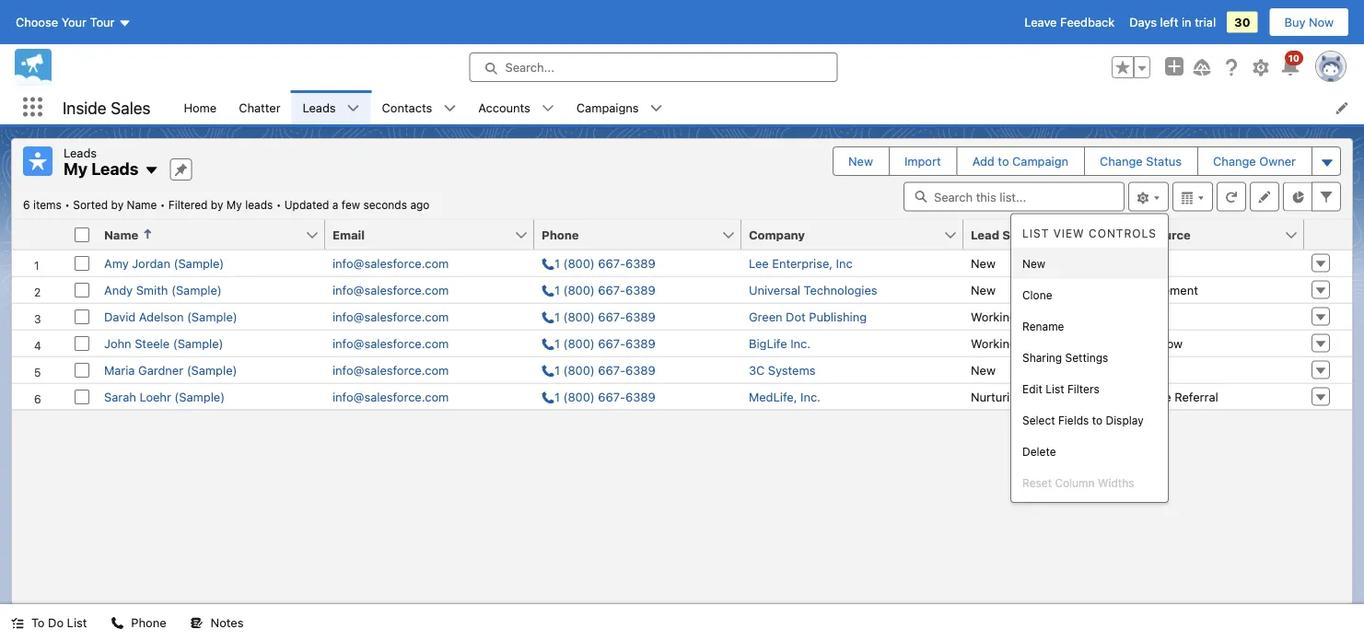 Task type: locate. For each thing, give the bounding box(es) containing it.
6389 for universal technologies
[[626, 283, 656, 297]]

(sample)
[[174, 256, 224, 270], [171, 283, 222, 297], [187, 310, 237, 323], [173, 336, 223, 350], [187, 363, 237, 377], [175, 390, 225, 404]]

0 vertical spatial inc.
[[791, 336, 811, 350]]

action image
[[1305, 220, 1353, 249]]

add to campaign
[[973, 154, 1069, 168]]

5 info@salesforce.com from the top
[[333, 363, 449, 377]]

2 info@salesforce.com link from the top
[[333, 283, 449, 297]]

contacts link
[[371, 90, 443, 124]]

david
[[104, 310, 136, 323]]

3 1 (800) 667-6389 link from the top
[[542, 310, 656, 323]]

leads link
[[292, 90, 347, 124]]

(sample) down name button
[[174, 256, 224, 270]]

0 horizontal spatial by
[[111, 199, 124, 211]]

lead for lead source
[[1118, 228, 1146, 241]]

3 667- from the top
[[598, 310, 626, 323]]

column
[[1055, 476, 1095, 489]]

working left rename
[[971, 310, 1017, 323]]

0 horizontal spatial phone
[[131, 616, 166, 630]]

change for change owner
[[1214, 154, 1257, 168]]

menu
[[1012, 218, 1168, 498]]

1 info@salesforce.com from the top
[[333, 256, 449, 270]]

edit
[[1023, 382, 1043, 395]]

change up controls
[[1100, 154, 1143, 168]]

text default image left "notes"
[[190, 617, 203, 630]]

andy smith (sample) link
[[104, 283, 222, 297]]

list inside button
[[67, 616, 87, 630]]

leads right chatter
[[303, 100, 336, 114]]

text default image up the my leads status
[[144, 163, 159, 178]]

1 (800) 667-6389 for biglife
[[555, 336, 656, 350]]

(800) for 3c
[[563, 363, 595, 377]]

(800) for universal
[[563, 283, 595, 297]]

1 (800) 667-6389 for green
[[555, 310, 656, 323]]

status inside the lead status button
[[1003, 228, 1042, 241]]

days left in trial
[[1130, 15, 1216, 29]]

green
[[749, 310, 783, 323]]

working
[[971, 310, 1017, 323], [971, 336, 1017, 350]]

(sample) right adelson
[[187, 310, 237, 323]]

by right filtered
[[211, 199, 223, 211]]

text default image right contacts
[[443, 102, 456, 115]]

new inside 'link'
[[1023, 257, 1046, 270]]

phone button
[[534, 220, 721, 249], [100, 604, 177, 641]]

(sample) for maria gardner (sample)
[[187, 363, 237, 377]]

6389
[[626, 256, 656, 270], [626, 283, 656, 297], [626, 310, 656, 323], [626, 336, 656, 350], [626, 363, 656, 377], [626, 390, 656, 404]]

show
[[1153, 336, 1183, 350]]

2 info@salesforce.com from the top
[[333, 283, 449, 297]]

1 horizontal spatial by
[[211, 199, 223, 211]]

notes
[[211, 616, 244, 630]]

1 working from the top
[[971, 310, 1017, 323]]

1 horizontal spatial change
[[1214, 154, 1257, 168]]

text default image right accounts
[[542, 102, 555, 115]]

0 vertical spatial status
[[1146, 154, 1182, 168]]

5 1 (800) 667-6389 link from the top
[[542, 363, 656, 377]]

cell
[[67, 220, 97, 250]]

4 1 (800) 667-6389 from the top
[[555, 336, 656, 350]]

1 lead from the left
[[971, 228, 1000, 241]]

owner
[[1260, 154, 1296, 168]]

• right leads
[[276, 199, 281, 211]]

1 vertical spatial my
[[226, 199, 242, 211]]

(sample) up david adelson (sample) link on the left of the page
[[171, 283, 222, 297]]

lead left source
[[1118, 228, 1146, 241]]

text default image inside to do list button
[[11, 617, 24, 630]]

6 1 from the top
[[555, 390, 560, 404]]

sarah
[[104, 390, 136, 404]]

list right the edit
[[1046, 382, 1065, 395]]

referral
[[1175, 390, 1219, 404]]

list right do
[[67, 616, 87, 630]]

1 for universal technologies
[[555, 283, 560, 297]]

new left import
[[849, 154, 873, 168]]

my
[[64, 159, 88, 179], [226, 199, 242, 211]]

1 horizontal spatial status
[[1146, 154, 1182, 168]]

my leads
[[64, 159, 139, 179]]

to inside 'button'
[[998, 154, 1009, 168]]

inc. for biglife inc.
[[791, 336, 811, 350]]

667- for 3c systems
[[598, 363, 626, 377]]

leads
[[303, 100, 336, 114], [64, 146, 97, 159], [91, 159, 139, 179]]

4 1 from the top
[[555, 336, 560, 350]]

2 • from the left
[[160, 199, 165, 211]]

name left filtered
[[127, 199, 157, 211]]

0 vertical spatial phone
[[542, 228, 579, 241]]

(800) for green
[[563, 310, 595, 323]]

leads
[[245, 199, 273, 211]]

1 vertical spatial phone
[[131, 616, 166, 630]]

text default image down search... button
[[650, 102, 663, 115]]

text default image inside contacts list item
[[443, 102, 456, 115]]

email element
[[325, 220, 545, 250]]

(sample) for sarah loehr (sample)
[[175, 390, 225, 404]]

1 vertical spatial phone button
[[100, 604, 177, 641]]

(sample) down david adelson (sample) link on the left of the page
[[173, 336, 223, 350]]

inc. down dot
[[791, 336, 811, 350]]

1 vertical spatial status
[[1003, 228, 1042, 241]]

status inside change status button
[[1146, 154, 1182, 168]]

working up nurturing
[[971, 336, 1017, 350]]

new up nurturing
[[971, 363, 996, 377]]

(sample) down maria gardner (sample) link
[[175, 390, 225, 404]]

text default image
[[542, 102, 555, 115], [650, 102, 663, 115], [144, 163, 159, 178], [111, 617, 124, 630], [190, 617, 203, 630]]

0 horizontal spatial status
[[1003, 228, 1042, 241]]

None search field
[[904, 182, 1125, 211]]

ago
[[410, 199, 430, 211]]

5 6389 from the top
[[626, 363, 656, 377]]

text default image left contacts link
[[347, 102, 360, 115]]

text default image inside notes "button"
[[190, 617, 203, 630]]

1 1 (800) 667-6389 link from the top
[[542, 256, 656, 270]]

2 1 from the top
[[555, 283, 560, 297]]

2 change from the left
[[1214, 154, 1257, 168]]

1 for 3c systems
[[555, 363, 560, 377]]

3 1 (800) 667-6389 from the top
[[555, 310, 656, 323]]

1 (800) 667-6389 link for 3c
[[542, 363, 656, 377]]

1 1 (800) 667-6389 from the top
[[555, 256, 656, 270]]

to right add
[[998, 154, 1009, 168]]

6 (800) from the top
[[563, 390, 595, 404]]

1 horizontal spatial lead
[[1118, 228, 1146, 241]]

3 info@salesforce.com link from the top
[[333, 310, 449, 323]]

6389 for 3c systems
[[626, 363, 656, 377]]

status up source
[[1146, 154, 1182, 168]]

text default image
[[347, 102, 360, 115], [443, 102, 456, 115], [11, 617, 24, 630]]

4 (800) from the top
[[563, 336, 595, 350]]

feedback
[[1061, 15, 1115, 29]]

maria gardner (sample) link
[[104, 363, 237, 377]]

0 horizontal spatial text default image
[[11, 617, 24, 630]]

medlife,
[[749, 390, 797, 404]]

(sample) for john steele (sample)
[[173, 336, 223, 350]]

6 info@salesforce.com from the top
[[333, 390, 449, 404]]

1 horizontal spatial •
[[160, 199, 165, 211]]

sales
[[111, 97, 151, 117]]

1 horizontal spatial my
[[226, 199, 242, 211]]

list left view
[[1023, 227, 1050, 240]]

inc. down systems
[[801, 390, 821, 404]]

1 vertical spatial list
[[1046, 382, 1065, 395]]

to
[[31, 616, 45, 630]]

3 1 from the top
[[555, 310, 560, 323]]

0 horizontal spatial •
[[65, 199, 70, 211]]

0 horizontal spatial lead
[[971, 228, 1000, 241]]

andy
[[104, 283, 133, 297]]

3 (800) from the top
[[563, 310, 595, 323]]

• left filtered
[[160, 199, 165, 211]]

universal technologies
[[749, 283, 878, 297]]

5 667- from the top
[[598, 363, 626, 377]]

green dot publishing
[[749, 310, 867, 323]]

1 change from the left
[[1100, 154, 1143, 168]]

leads inside list item
[[303, 100, 336, 114]]

lead
[[971, 228, 1000, 241], [1118, 228, 1146, 241]]

status down search my leads list view. search field
[[1003, 228, 1042, 241]]

buy
[[1285, 15, 1306, 29]]

0 horizontal spatial phone button
[[100, 604, 177, 641]]

6 667- from the top
[[598, 390, 626, 404]]

by right sorted
[[111, 199, 124, 211]]

2 horizontal spatial •
[[276, 199, 281, 211]]

text default image right to do list
[[111, 617, 124, 630]]

steele
[[135, 336, 170, 350]]

2 vertical spatial list
[[67, 616, 87, 630]]

lead for lead status
[[971, 228, 1000, 241]]

1 horizontal spatial phone
[[542, 228, 579, 241]]

2 (800) from the top
[[563, 283, 595, 297]]

choose your tour
[[16, 15, 115, 29]]

edit list filters link
[[1012, 373, 1168, 404]]

select
[[1023, 414, 1056, 427]]

clone link
[[1012, 279, 1168, 311]]

4 6389 from the top
[[626, 336, 656, 350]]

2 1 (800) 667-6389 from the top
[[555, 283, 656, 297]]

filtered
[[168, 199, 208, 211]]

1 info@salesforce.com link from the top
[[333, 256, 449, 270]]

1 horizontal spatial phone button
[[534, 220, 721, 249]]

info@salesforce.com link for amy jordan (sample)
[[333, 256, 449, 270]]

import
[[905, 154, 941, 168]]

chatter
[[239, 100, 281, 114]]

1 (800) from the top
[[563, 256, 595, 270]]

status
[[1146, 154, 1182, 168], [1003, 228, 1042, 241]]

2 667- from the top
[[598, 283, 626, 297]]

1 6389 from the top
[[626, 256, 656, 270]]

change left owner
[[1214, 154, 1257, 168]]

1 (800) 667-6389
[[555, 256, 656, 270], [555, 283, 656, 297], [555, 310, 656, 323], [555, 336, 656, 350], [555, 363, 656, 377], [555, 390, 656, 404]]

5 1 from the top
[[555, 363, 560, 377]]

0 horizontal spatial my
[[64, 159, 88, 179]]

my leads status
[[23, 199, 284, 211]]

0 horizontal spatial change
[[1100, 154, 1143, 168]]

gardner
[[138, 363, 183, 377]]

0 vertical spatial to
[[998, 154, 1009, 168]]

6 1 (800) 667-6389 link from the top
[[542, 390, 656, 404]]

change status
[[1100, 154, 1182, 168]]

2 lead from the left
[[1118, 228, 1146, 241]]

info@salesforce.com for john steele (sample)
[[333, 336, 449, 350]]

4 1 (800) 667-6389 link from the top
[[542, 336, 656, 350]]

6389 for lee enterprise, inc
[[626, 256, 656, 270]]

chatter link
[[228, 90, 292, 124]]

5 (800) from the top
[[563, 363, 595, 377]]

delete
[[1023, 445, 1056, 458]]

leads right leads image
[[64, 146, 97, 159]]

1 vertical spatial working
[[971, 336, 1017, 350]]

1 (800) 667-6389 link for biglife
[[542, 336, 656, 350]]

1 vertical spatial to
[[1092, 414, 1103, 427]]

(800) for biglife
[[563, 336, 595, 350]]

2 1 (800) 667-6389 link from the top
[[542, 283, 656, 297]]

my left leads
[[226, 199, 242, 211]]

advertisement
[[1118, 283, 1199, 297]]

(sample) right gardner
[[187, 363, 237, 377]]

new down lead status element
[[1023, 257, 1046, 270]]

3c
[[749, 363, 765, 377]]

1 (800) 667-6389 link for medlife,
[[542, 390, 656, 404]]

group
[[1112, 56, 1151, 78]]

lead source
[[1118, 228, 1191, 241]]

inside sales
[[63, 97, 151, 117]]

menu containing list view controls
[[1012, 218, 1168, 498]]

new inside button
[[849, 154, 873, 168]]

days
[[1130, 15, 1157, 29]]

list containing home
[[173, 90, 1365, 124]]

lead inside "button"
[[1118, 228, 1146, 241]]

5 info@salesforce.com link from the top
[[333, 363, 449, 377]]

change
[[1100, 154, 1143, 168], [1214, 154, 1257, 168]]

new left clone
[[971, 283, 996, 297]]

1 (800) 667-6389 for 3c
[[555, 363, 656, 377]]

1 horizontal spatial to
[[1092, 414, 1103, 427]]

1 1 from the top
[[555, 256, 560, 270]]

info@salesforce.com link
[[333, 256, 449, 270], [333, 283, 449, 297], [333, 310, 449, 323], [333, 336, 449, 350], [333, 363, 449, 377], [333, 390, 449, 404]]

lead status element
[[964, 220, 1121, 250]]

4 info@salesforce.com link from the top
[[333, 336, 449, 350]]

new down "lead status"
[[971, 256, 996, 270]]

1 for green dot publishing
[[555, 310, 560, 323]]

filters
[[1068, 382, 1100, 395]]

change owner button
[[1199, 147, 1311, 175]]

text default image inside leads list item
[[347, 102, 360, 115]]

text default image left to
[[11, 617, 24, 630]]

left
[[1161, 15, 1179, 29]]

info@salesforce.com for amy jordan (sample)
[[333, 256, 449, 270]]

5 1 (800) 667-6389 from the top
[[555, 363, 656, 377]]

1 (800) 667-6389 link
[[542, 256, 656, 270], [542, 283, 656, 297], [542, 310, 656, 323], [542, 336, 656, 350], [542, 363, 656, 377], [542, 390, 656, 404]]

lead down search my leads list view. search field
[[971, 228, 1000, 241]]

4 667- from the top
[[598, 336, 626, 350]]

john
[[104, 336, 131, 350]]

0 horizontal spatial to
[[998, 154, 1009, 168]]

item number image
[[12, 220, 67, 249]]

leads up sorted
[[91, 159, 139, 179]]

to right fields
[[1092, 414, 1103, 427]]

2 horizontal spatial text default image
[[443, 102, 456, 115]]

1 vertical spatial inc.
[[801, 390, 821, 404]]

1 horizontal spatial text default image
[[347, 102, 360, 115]]

my leads grid
[[12, 220, 1353, 410]]

list
[[173, 90, 1365, 124]]

list
[[1023, 227, 1050, 240], [1046, 382, 1065, 395], [67, 616, 87, 630]]

2 6389 from the top
[[626, 283, 656, 297]]

trade
[[1118, 336, 1149, 350]]

4 info@salesforce.com from the top
[[333, 336, 449, 350]]

6 1 (800) 667-6389 from the top
[[555, 390, 656, 404]]

0 vertical spatial working
[[971, 310, 1017, 323]]

dot
[[786, 310, 806, 323]]

(800) for medlife,
[[563, 390, 595, 404]]

6 6389 from the top
[[626, 390, 656, 404]]

email
[[333, 228, 365, 241]]

info@salesforce.com link for david adelson (sample)
[[333, 310, 449, 323]]

name up amy
[[104, 228, 138, 241]]

• right 'items'
[[65, 199, 70, 211]]

3 6389 from the top
[[626, 310, 656, 323]]

to
[[998, 154, 1009, 168], [1092, 414, 1103, 427]]

6 info@salesforce.com link from the top
[[333, 390, 449, 404]]

2 by from the left
[[211, 199, 223, 211]]

info@salesforce.com link for andy smith (sample)
[[333, 283, 449, 297]]

lead inside button
[[971, 228, 1000, 241]]

3 info@salesforce.com from the top
[[333, 310, 449, 323]]

1 667- from the top
[[598, 256, 626, 270]]

biglife inc. link
[[749, 336, 811, 350]]

phone inside phone element
[[542, 228, 579, 241]]

1 (800) 667-6389 for medlife,
[[555, 390, 656, 404]]

inc.
[[791, 336, 811, 350], [801, 390, 821, 404]]

lead source button
[[1110, 220, 1284, 249]]

3c systems link
[[749, 363, 816, 377]]

1 vertical spatial name
[[104, 228, 138, 241]]

3 • from the left
[[276, 199, 281, 211]]

Search My Leads list view. search field
[[904, 182, 1125, 211]]

add to campaign button
[[958, 147, 1084, 175]]

name inside name button
[[104, 228, 138, 241]]

my right leads image
[[64, 159, 88, 179]]



Task type: vqa. For each thing, say whether or not it's contained in the screenshot.
rename
yes



Task type: describe. For each thing, give the bounding box(es) containing it.
text default image for leads
[[347, 102, 360, 115]]

rename
[[1023, 320, 1065, 333]]

select fields to display
[[1023, 414, 1144, 427]]

menu inside my leads|leads|list view element
[[1012, 218, 1168, 498]]

info@salesforce.com for sarah loehr (sample)
[[333, 390, 449, 404]]

updated
[[284, 199, 329, 211]]

10 button
[[1280, 51, 1304, 78]]

company button
[[742, 220, 943, 249]]

campaigns list item
[[566, 90, 674, 124]]

status for change status
[[1146, 154, 1182, 168]]

leads list item
[[292, 90, 371, 124]]

amy jordan (sample) link
[[104, 256, 224, 270]]

change owner
[[1214, 154, 1296, 168]]

inc
[[836, 256, 853, 270]]

now
[[1309, 15, 1334, 29]]

amy jordan (sample)
[[104, 256, 224, 270]]

nurturing
[[971, 390, 1024, 404]]

technologies
[[804, 283, 878, 297]]

667- for biglife inc.
[[598, 336, 626, 350]]

info@salesforce.com link for maria gardner (sample)
[[333, 363, 449, 377]]

667- for medlife, inc.
[[598, 390, 626, 404]]

change for change status
[[1100, 154, 1143, 168]]

sharing
[[1023, 351, 1063, 364]]

667- for green dot publishing
[[598, 310, 626, 323]]

phone element
[[534, 220, 753, 250]]

sharing settings link
[[1012, 342, 1168, 373]]

6389 for medlife, inc.
[[626, 390, 656, 404]]

info@salesforce.com link for sarah loehr (sample)
[[333, 390, 449, 404]]

home
[[184, 100, 217, 114]]

notes button
[[179, 604, 255, 641]]

medlife, inc.
[[749, 390, 821, 404]]

lee
[[749, 256, 769, 270]]

search...
[[505, 60, 555, 74]]

(sample) for amy jordan (sample)
[[174, 256, 224, 270]]

leads image
[[23, 146, 53, 176]]

list view controls
[[1023, 227, 1157, 240]]

employee referral
[[1118, 390, 1219, 404]]

1 (800) 667-6389 link for lee
[[542, 256, 656, 270]]

maria gardner (sample)
[[104, 363, 237, 377]]

my leads|leads|list view element
[[11, 138, 1354, 604]]

source
[[1149, 228, 1191, 241]]

text default image inside my leads|leads|list view element
[[144, 163, 159, 178]]

name element
[[97, 220, 336, 250]]

6
[[23, 199, 30, 211]]

leave feedback link
[[1025, 15, 1115, 29]]

publishing
[[809, 310, 867, 323]]

info@salesforce.com for maria gardner (sample)
[[333, 363, 449, 377]]

contacts list item
[[371, 90, 467, 124]]

0 vertical spatial name
[[127, 199, 157, 211]]

company
[[749, 228, 805, 241]]

campaign
[[1013, 154, 1069, 168]]

info@salesforce.com for david adelson (sample)
[[333, 310, 449, 323]]

enterprise,
[[772, 256, 833, 270]]

inside
[[63, 97, 107, 117]]

1 (800) 667-6389 link for universal
[[542, 283, 656, 297]]

667- for universal technologies
[[598, 283, 626, 297]]

inc. for medlife, inc.
[[801, 390, 821, 404]]

accounts list item
[[467, 90, 566, 124]]

campaigns link
[[566, 90, 650, 124]]

action element
[[1305, 220, 1353, 250]]

widths
[[1098, 476, 1135, 489]]

your
[[61, 15, 87, 29]]

clone
[[1023, 288, 1053, 301]]

667- for lee enterprise, inc
[[598, 256, 626, 270]]

to do list
[[31, 616, 87, 630]]

few
[[342, 199, 360, 211]]

lead source element
[[1110, 220, 1316, 250]]

(800) for lee
[[563, 256, 595, 270]]

text default image inside "campaigns" list item
[[650, 102, 663, 115]]

sarah loehr (sample) link
[[104, 390, 225, 404]]

in
[[1182, 15, 1192, 29]]

1 • from the left
[[65, 199, 70, 211]]

sharing settings
[[1023, 351, 1109, 364]]

andy smith (sample)
[[104, 283, 222, 297]]

name button
[[97, 220, 305, 249]]

buy now
[[1285, 15, 1334, 29]]

maria
[[104, 363, 135, 377]]

6389 for biglife inc.
[[626, 336, 656, 350]]

display
[[1106, 414, 1144, 427]]

fields
[[1059, 414, 1089, 427]]

contacts
[[382, 100, 432, 114]]

campaigns
[[577, 100, 639, 114]]

biglife inc.
[[749, 336, 811, 350]]

text default image for contacts
[[443, 102, 456, 115]]

search... button
[[469, 53, 838, 82]]

(sample) for david adelson (sample)
[[187, 310, 237, 323]]

lead status
[[971, 228, 1042, 241]]

lead status button
[[964, 220, 1090, 249]]

a
[[332, 199, 339, 211]]

(sample) for andy smith (sample)
[[171, 283, 222, 297]]

david adelson (sample) link
[[104, 310, 237, 323]]

trial
[[1195, 15, 1216, 29]]

new link
[[1012, 248, 1168, 279]]

new button
[[834, 147, 888, 175]]

1 (800) 667-6389 link for green
[[542, 310, 656, 323]]

0 vertical spatial phone button
[[534, 220, 721, 249]]

amy
[[104, 256, 129, 270]]

employee
[[1118, 390, 1172, 404]]

6 items • sorted by name • filtered by my leads • updated a few seconds ago
[[23, 199, 430, 211]]

seconds
[[363, 199, 407, 211]]

universal
[[749, 283, 801, 297]]

text default image inside phone button
[[111, 617, 124, 630]]

1 (800) 667-6389 for universal
[[555, 283, 656, 297]]

systems
[[768, 363, 816, 377]]

david adelson (sample)
[[104, 310, 237, 323]]

info@salesforce.com link for john steele (sample)
[[333, 336, 449, 350]]

adelson
[[139, 310, 184, 323]]

status for lead status
[[1003, 228, 1042, 241]]

medlife, inc. link
[[749, 390, 821, 404]]

sorted
[[73, 199, 108, 211]]

1 by from the left
[[111, 199, 124, 211]]

info@salesforce.com for andy smith (sample)
[[333, 283, 449, 297]]

text default image inside the accounts list item
[[542, 102, 555, 115]]

company element
[[742, 220, 975, 250]]

1 (800) 667-6389 for lee
[[555, 256, 656, 270]]

0 vertical spatial list
[[1023, 227, 1050, 240]]

trade show
[[1118, 336, 1183, 350]]

cell inside my leads grid
[[67, 220, 97, 250]]

2 working from the top
[[971, 336, 1017, 350]]

add
[[973, 154, 995, 168]]

0 vertical spatial my
[[64, 159, 88, 179]]

john steele (sample)
[[104, 336, 223, 350]]

1 for biglife inc.
[[555, 336, 560, 350]]

john steele (sample) link
[[104, 336, 223, 350]]

1 for lee enterprise, inc
[[555, 256, 560, 270]]

1 for medlife, inc.
[[555, 390, 560, 404]]

to do list button
[[0, 604, 98, 641]]

accounts
[[478, 100, 531, 114]]

smith
[[136, 283, 168, 297]]

6389 for green dot publishing
[[626, 310, 656, 323]]

item number element
[[12, 220, 67, 250]]

rename link
[[1012, 311, 1168, 342]]



